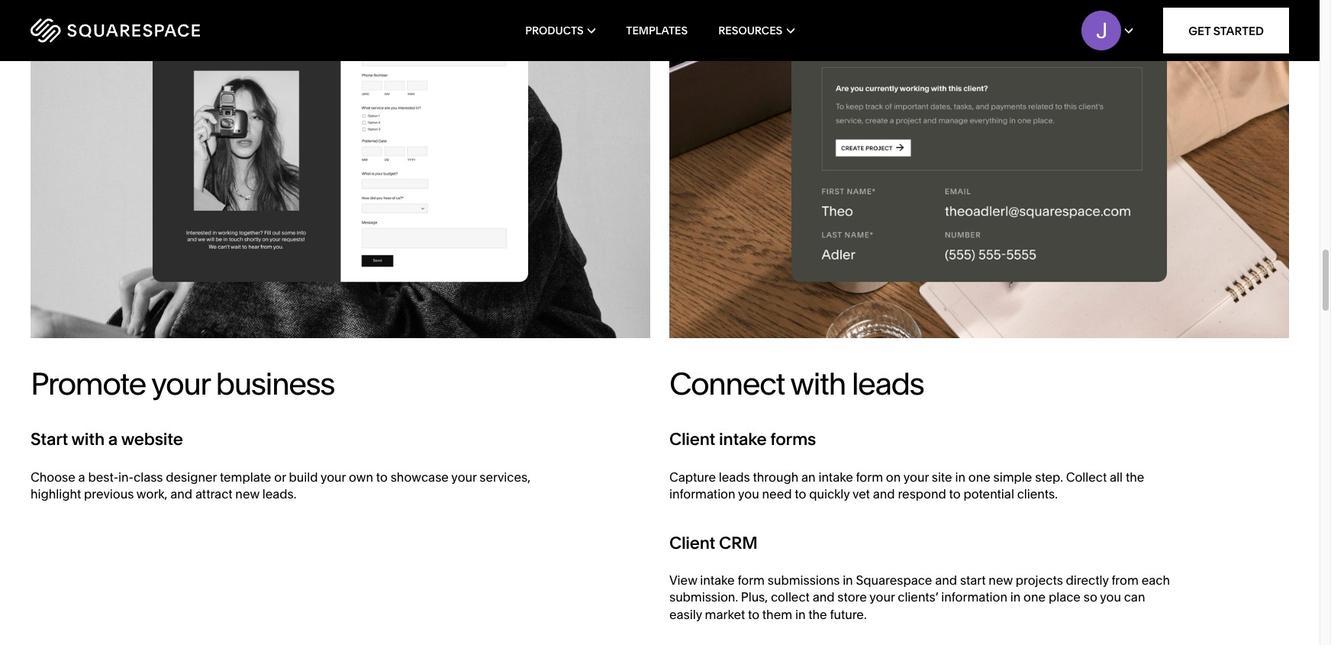 Task type: vqa. For each thing, say whether or not it's contained in the screenshot.
bottommost Client
yes



Task type: describe. For each thing, give the bounding box(es) containing it.
and inside capture leads through an intake form on your site in one simple step. collect all the information you need to quickly vet and respond to potential clients.
[[873, 487, 895, 502]]

clients'
[[898, 590, 939, 605]]

in inside capture leads through an intake form on your site in one simple step. collect all the information you need to quickly vet and respond to potential clients.
[[956, 469, 966, 485]]

custom contact form on a website to attract and capture new leads. image
[[31, 0, 651, 339]]

best-
[[88, 469, 118, 485]]

one inside capture leads through an intake form on your site in one simple step. collect all the information you need to quickly vet and respond to potential clients.
[[969, 469, 991, 485]]

previous
[[84, 487, 134, 502]]

your left own at left bottom
[[321, 469, 346, 485]]

and inside choose a best-in-class designer template or build your own to showcase your services, highlight previous work, and attract new leads.
[[170, 487, 193, 502]]

get started link
[[1164, 8, 1290, 53]]

your inside capture leads through an intake form on your site in one simple step. collect all the information you need to quickly vet and respond to potential clients.
[[904, 469, 929, 485]]

with for start
[[71, 429, 105, 450]]

can
[[1125, 590, 1146, 605]]

information inside view intake form submissions in squarespace and start new projects directly from each submission. plus, collect and store your clients' information in one place so you can easily market to them in the future.
[[942, 590, 1008, 605]]

squarespace client intake form submission highlights client contact information and enables users to create a new project directly from the submission. image
[[670, 0, 1290, 339]]

form inside view intake form submissions in squarespace and start new projects directly from each submission. plus, collect and store your clients' information in one place so you can easily market to them in the future.
[[738, 573, 765, 588]]

promote your business
[[31, 365, 335, 403]]

connect
[[670, 365, 785, 403]]

from
[[1112, 573, 1139, 588]]

a inside choose a best-in-class designer template or build your own to showcase your services, highlight previous work, and attract new leads.
[[78, 469, 85, 485]]

templates
[[626, 24, 688, 37]]

website
[[121, 429, 183, 450]]

step.
[[1036, 469, 1064, 485]]

started
[[1214, 23, 1265, 38]]

clients.
[[1018, 487, 1058, 502]]

work,
[[137, 487, 168, 502]]

submissions
[[768, 573, 840, 588]]

business
[[216, 365, 335, 403]]

capture leads through an intake form on your site in one simple step. collect all the information you need to quickly vet and respond to potential clients.
[[670, 469, 1145, 502]]

to down the an
[[795, 487, 807, 502]]

intake for form
[[701, 573, 735, 588]]

squarespace logo image
[[31, 18, 200, 43]]

your left services,
[[452, 469, 477, 485]]

products
[[526, 24, 584, 37]]

easily
[[670, 607, 702, 622]]

client crm
[[670, 533, 758, 553]]

client for client crm
[[670, 533, 716, 553]]

respond
[[898, 487, 947, 502]]

services,
[[480, 469, 531, 485]]

collect
[[1067, 469, 1108, 485]]

resources
[[719, 24, 783, 37]]

need
[[763, 487, 792, 502]]

or
[[274, 469, 286, 485]]

designer
[[166, 469, 217, 485]]

start with a website
[[31, 429, 183, 450]]

and left start
[[936, 573, 958, 588]]

highlight
[[31, 487, 81, 502]]

view intake form submissions in squarespace and start new projects directly from each submission. plus, collect and store your clients' information in one place so you can easily market to them in the future.
[[670, 573, 1171, 622]]

them
[[763, 607, 793, 622]]

get
[[1189, 23, 1211, 38]]

form inside capture leads through an intake form on your site in one simple step. collect all the information you need to quickly vet and respond to potential clients.
[[856, 469, 884, 485]]

templates link
[[626, 0, 688, 61]]

start
[[31, 429, 68, 450]]

leads.
[[262, 487, 297, 502]]



Task type: locate. For each thing, give the bounding box(es) containing it.
attract
[[195, 487, 233, 502]]

0 horizontal spatial you
[[739, 487, 760, 502]]

1 vertical spatial client
[[670, 533, 716, 553]]

simple
[[994, 469, 1033, 485]]

projects
[[1016, 573, 1064, 588]]

1 vertical spatial information
[[942, 590, 1008, 605]]

form
[[856, 469, 884, 485], [738, 573, 765, 588]]

1 horizontal spatial a
[[108, 429, 118, 450]]

build
[[289, 469, 318, 485]]

you right so
[[1101, 590, 1122, 605]]

with right the start
[[71, 429, 105, 450]]

choose a best-in-class designer template or build your own to showcase your services, highlight previous work, and attract new leads.
[[31, 469, 531, 502]]

in down collect
[[796, 607, 806, 622]]

your up the website
[[151, 365, 210, 403]]

new right start
[[989, 573, 1013, 588]]

1 horizontal spatial one
[[1024, 590, 1046, 605]]

new
[[235, 487, 260, 502], [989, 573, 1013, 588]]

through
[[753, 469, 799, 485]]

your up respond
[[904, 469, 929, 485]]

template
[[220, 469, 271, 485]]

collect
[[771, 590, 810, 605]]

0 horizontal spatial form
[[738, 573, 765, 588]]

1 horizontal spatial new
[[989, 573, 1013, 588]]

products button
[[526, 0, 596, 61]]

class
[[134, 469, 163, 485]]

1 horizontal spatial you
[[1101, 590, 1122, 605]]

so
[[1084, 590, 1098, 605]]

2 vertical spatial intake
[[701, 573, 735, 588]]

one up potential
[[969, 469, 991, 485]]

site
[[932, 469, 953, 485]]

submission.
[[670, 590, 739, 605]]

1 horizontal spatial information
[[942, 590, 1008, 605]]

one inside view intake form submissions in squarespace and start new projects directly from each submission. plus, collect and store your clients' information in one place so you can easily market to them in the future.
[[1024, 590, 1046, 605]]

a
[[108, 429, 118, 450], [78, 469, 85, 485]]

intake inside view intake form submissions in squarespace and start new projects directly from each submission. plus, collect and store your clients' information in one place so you can easily market to them in the future.
[[701, 573, 735, 588]]

0 vertical spatial a
[[108, 429, 118, 450]]

1 vertical spatial the
[[809, 607, 828, 622]]

in right the site
[[956, 469, 966, 485]]

the
[[1126, 469, 1145, 485], [809, 607, 828, 622]]

the inside view intake form submissions in squarespace and start new projects directly from each submission. plus, collect and store your clients' information in one place so you can easily market to them in the future.
[[809, 607, 828, 622]]

0 vertical spatial new
[[235, 487, 260, 502]]

quickly
[[810, 487, 850, 502]]

1 vertical spatial intake
[[819, 469, 854, 485]]

in
[[956, 469, 966, 485], [843, 573, 854, 588], [1011, 590, 1021, 605], [796, 607, 806, 622]]

potential
[[964, 487, 1015, 502]]

the left future.
[[809, 607, 828, 622]]

1 vertical spatial with
[[71, 429, 105, 450]]

0 vertical spatial you
[[739, 487, 760, 502]]

your
[[151, 365, 210, 403], [321, 469, 346, 485], [452, 469, 477, 485], [904, 469, 929, 485], [870, 590, 895, 605]]

0 horizontal spatial new
[[235, 487, 260, 502]]

new inside choose a best-in-class designer template or build your own to showcase your services, highlight previous work, and attract new leads.
[[235, 487, 260, 502]]

you inside view intake form submissions in squarespace and start new projects directly from each submission. plus, collect and store your clients' information in one place so you can easily market to them in the future.
[[1101, 590, 1122, 605]]

1 vertical spatial leads
[[719, 469, 750, 485]]

0 horizontal spatial information
[[670, 487, 736, 502]]

information down start
[[942, 590, 1008, 605]]

the inside capture leads through an intake form on your site in one simple step. collect all the information you need to quickly vet and respond to potential clients.
[[1126, 469, 1145, 485]]

0 horizontal spatial with
[[71, 429, 105, 450]]

with
[[791, 365, 846, 403], [71, 429, 105, 450]]

new down template
[[235, 487, 260, 502]]

squarespace logo link
[[31, 18, 282, 43]]

store
[[838, 590, 867, 605]]

intake inside capture leads through an intake form on your site in one simple step. collect all the information you need to quickly vet and respond to potential clients.
[[819, 469, 854, 485]]

start
[[961, 573, 986, 588]]

one down projects
[[1024, 590, 1046, 605]]

0 vertical spatial one
[[969, 469, 991, 485]]

0 vertical spatial intake
[[719, 429, 767, 450]]

0 horizontal spatial the
[[809, 607, 828, 622]]

intake
[[719, 429, 767, 450], [819, 469, 854, 485], [701, 573, 735, 588]]

0 vertical spatial the
[[1126, 469, 1145, 485]]

to inside choose a best-in-class designer template or build your own to showcase your services, highlight previous work, and attract new leads.
[[376, 469, 388, 485]]

you
[[739, 487, 760, 502], [1101, 590, 1122, 605]]

intake up quickly
[[819, 469, 854, 485]]

1 horizontal spatial with
[[791, 365, 846, 403]]

0 vertical spatial client
[[670, 429, 716, 450]]

a up best-
[[108, 429, 118, 450]]

0 vertical spatial information
[[670, 487, 736, 502]]

to down plus,
[[748, 607, 760, 622]]

client for client intake forms
[[670, 429, 716, 450]]

resources button
[[719, 0, 795, 61]]

and down the on
[[873, 487, 895, 502]]

promote
[[31, 365, 146, 403]]

view
[[670, 573, 698, 588]]

client
[[670, 429, 716, 450], [670, 533, 716, 553]]

1 horizontal spatial leads
[[852, 365, 924, 403]]

1 vertical spatial form
[[738, 573, 765, 588]]

with for connect
[[791, 365, 846, 403]]

you left the need
[[739, 487, 760, 502]]

and
[[170, 487, 193, 502], [873, 487, 895, 502], [936, 573, 958, 588], [813, 590, 835, 605]]

showcase
[[391, 469, 449, 485]]

1 vertical spatial one
[[1024, 590, 1046, 605]]

market
[[705, 607, 745, 622]]

1 vertical spatial you
[[1101, 590, 1122, 605]]

capture
[[670, 469, 716, 485]]

client intake forms
[[670, 429, 816, 450]]

form up vet
[[856, 469, 884, 485]]

with up forms
[[791, 365, 846, 403]]

form up plus,
[[738, 573, 765, 588]]

the right all
[[1126, 469, 1145, 485]]

vet
[[853, 487, 871, 502]]

new inside view intake form submissions in squarespace and start new projects directly from each submission. plus, collect and store your clients' information in one place so you can easily market to them in the future.
[[989, 573, 1013, 588]]

intake up through
[[719, 429, 767, 450]]

1 client from the top
[[670, 429, 716, 450]]

1 horizontal spatial the
[[1126, 469, 1145, 485]]

squarespace
[[856, 573, 933, 588]]

client up the capture
[[670, 429, 716, 450]]

in-
[[118, 469, 134, 485]]

0 vertical spatial leads
[[852, 365, 924, 403]]

to down the site
[[950, 487, 961, 502]]

2 client from the top
[[670, 533, 716, 553]]

place
[[1049, 590, 1081, 605]]

directly
[[1067, 573, 1109, 588]]

to
[[376, 469, 388, 485], [795, 487, 807, 502], [950, 487, 961, 502], [748, 607, 760, 622]]

0 horizontal spatial leads
[[719, 469, 750, 485]]

and down submissions
[[813, 590, 835, 605]]

connect with leads
[[670, 365, 924, 403]]

you inside capture leads through an intake form on your site in one simple step. collect all the information you need to quickly vet and respond to potential clients.
[[739, 487, 760, 502]]

information
[[670, 487, 736, 502], [942, 590, 1008, 605]]

in up store
[[843, 573, 854, 588]]

in down projects
[[1011, 590, 1021, 605]]

each
[[1142, 573, 1171, 588]]

all
[[1110, 469, 1123, 485]]

to inside view intake form submissions in squarespace and start new projects directly from each submission. plus, collect and store your clients' information in one place so you can easily market to them in the future.
[[748, 607, 760, 622]]

intake for forms
[[719, 429, 767, 450]]

choose
[[31, 469, 75, 485]]

plus,
[[741, 590, 768, 605]]

intake up submission.
[[701, 573, 735, 588]]

0 horizontal spatial one
[[969, 469, 991, 485]]

forms
[[771, 429, 816, 450]]

0 horizontal spatial a
[[78, 469, 85, 485]]

crm
[[719, 533, 758, 553]]

your inside view intake form submissions in squarespace and start new projects directly from each submission. plus, collect and store your clients' information in one place so you can easily market to them in the future.
[[870, 590, 895, 605]]

information inside capture leads through an intake form on your site in one simple step. collect all the information you need to quickly vet and respond to potential clients.
[[670, 487, 736, 502]]

get started
[[1189, 23, 1265, 38]]

information down the capture
[[670, 487, 736, 502]]

client up view
[[670, 533, 716, 553]]

future.
[[830, 607, 867, 622]]

your down squarespace
[[870, 590, 895, 605]]

an
[[802, 469, 816, 485]]

0 vertical spatial with
[[791, 365, 846, 403]]

a left best-
[[78, 469, 85, 485]]

one
[[969, 469, 991, 485], [1024, 590, 1046, 605]]

and down designer
[[170, 487, 193, 502]]

1 vertical spatial new
[[989, 573, 1013, 588]]

0 vertical spatial form
[[856, 469, 884, 485]]

leads inside capture leads through an intake form on your site in one simple step. collect all the information you need to quickly vet and respond to potential clients.
[[719, 469, 750, 485]]

1 vertical spatial a
[[78, 469, 85, 485]]

own
[[349, 469, 373, 485]]

leads
[[852, 365, 924, 403], [719, 469, 750, 485]]

1 horizontal spatial form
[[856, 469, 884, 485]]

on
[[887, 469, 901, 485]]

to right own at left bottom
[[376, 469, 388, 485]]



